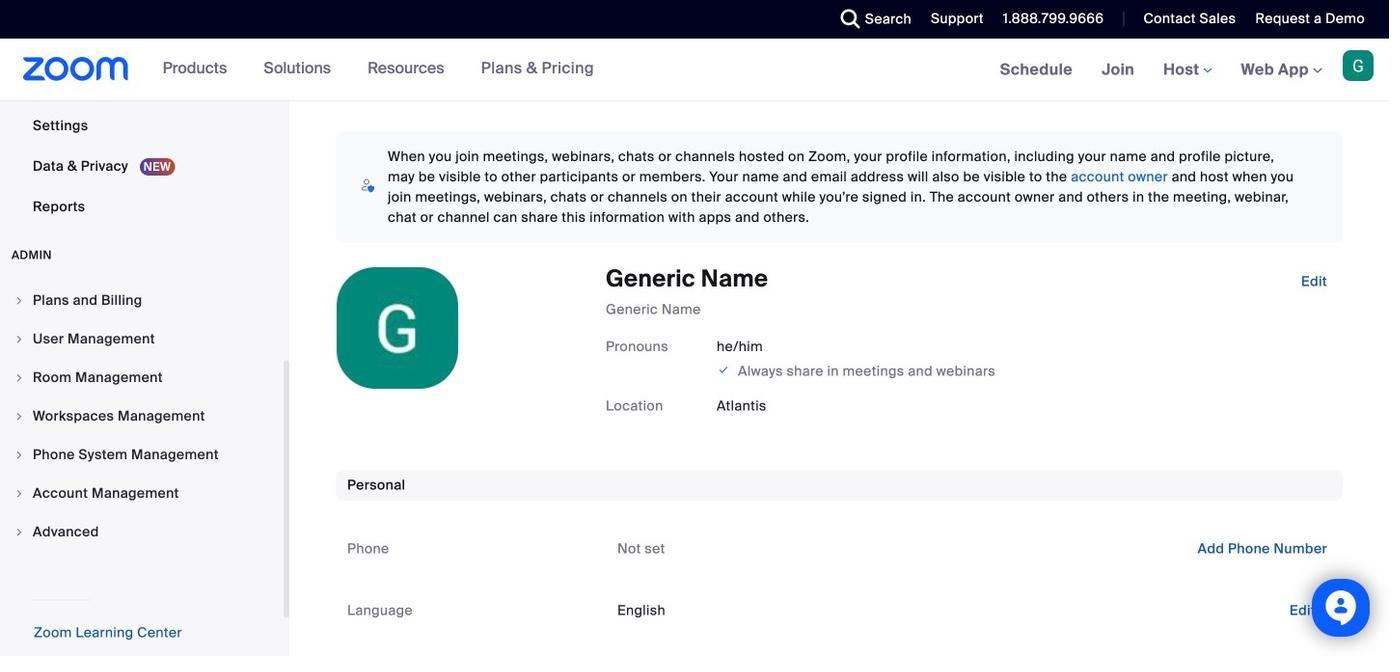 Task type: locate. For each thing, give the bounding box(es) containing it.
meetings navigation
[[986, 39, 1390, 102]]

4 menu item from the top
[[0, 489, 284, 526]]

menu item
[[0, 373, 284, 410], [0, 412, 284, 448], [0, 450, 284, 487], [0, 489, 284, 526], [0, 527, 284, 564], [0, 566, 284, 603]]

banner
[[0, 39, 1390, 102]]

personal menu menu
[[0, 0, 284, 319]]

checked image
[[717, 360, 731, 380]]

admin menu menu
[[0, 373, 284, 643]]

6 menu item from the top
[[0, 566, 284, 603]]

zoom logo image
[[23, 57, 129, 81]]

1 menu item from the top
[[0, 373, 284, 410]]



Task type: vqa. For each thing, say whether or not it's contained in the screenshot.
info outline icon
no



Task type: describe. For each thing, give the bounding box(es) containing it.
5 menu item from the top
[[0, 527, 284, 564]]

2 menu item from the top
[[0, 412, 284, 448]]

user photo image
[[337, 267, 458, 389]]

3 menu item from the top
[[0, 450, 284, 487]]

product information navigation
[[148, 39, 609, 100]]

edit user photo image
[[382, 319, 413, 337]]

side navigation navigation
[[0, 0, 290, 656]]

profile picture image
[[1343, 50, 1374, 81]]



